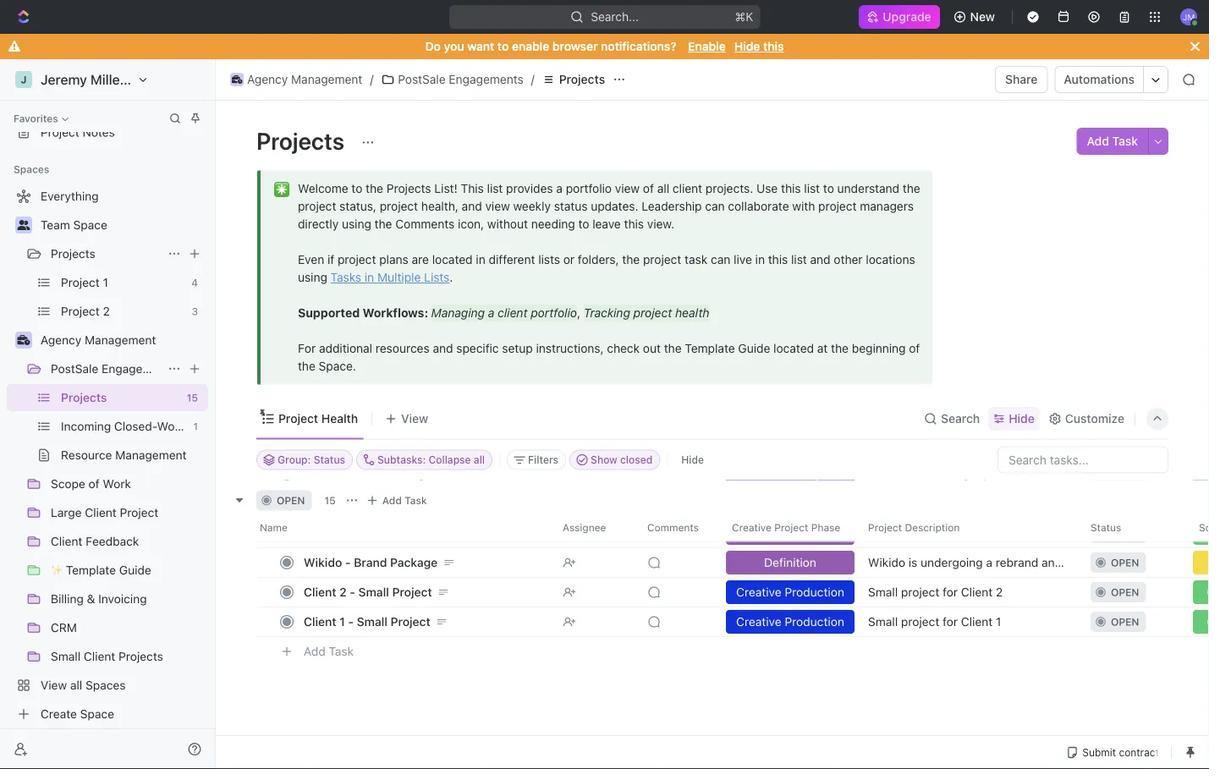 Task type: locate. For each thing, give the bounding box(es) containing it.
1 horizontal spatial spaces
[[86, 678, 126, 692]]

assignee
[[563, 522, 606, 534]]

business time image
[[232, 75, 242, 84], [17, 335, 30, 345]]

add task button down client 1 - small project
[[296, 642, 361, 662]]

0 vertical spatial production
[[785, 585, 845, 599]]

status down search tasks... text box
[[1091, 522, 1122, 534]]

spaces up everything
[[14, 163, 49, 175]]

1 for from the top
[[943, 585, 958, 599]]

1 vertical spatial project
[[901, 615, 940, 629]]

large client project link
[[51, 499, 205, 527]]

0 horizontal spatial 15
[[187, 392, 198, 404]]

1 vertical spatial view
[[41, 678, 67, 692]]

add down client 1 - small project
[[304, 645, 326, 659]]

open button for 2
[[1081, 577, 1189, 608]]

0 horizontal spatial /
[[370, 72, 374, 86]]

tara shultz's workspace, , element
[[15, 71, 32, 88]]

production
[[785, 585, 845, 599], [785, 615, 845, 629]]

resource
[[61, 448, 112, 462]]

project down small project for client 2
[[901, 615, 940, 629]]

all right collapse
[[474, 454, 485, 466]]

1 vertical spatial creative
[[737, 585, 782, 599]]

package up the "client 2 - small project" link
[[390, 556, 438, 570]]

2 creative production from the top
[[737, 615, 845, 629]]

2 project from the top
[[901, 615, 940, 629]]

1 vertical spatial production
[[785, 615, 845, 629]]

1 vertical spatial postsale engagements
[[51, 362, 176, 376]]

hide inside hide dropdown button
[[1009, 412, 1035, 426]]

1 horizontal spatial 2
[[340, 585, 347, 599]]

15 down group: status
[[325, 495, 336, 507]]

favorites
[[14, 113, 58, 124]]

agency inside sidebar navigation
[[41, 333, 81, 347]]

brand up client 2 - small project on the left bottom
[[354, 556, 387, 570]]

1 vertical spatial hide
[[1009, 412, 1035, 426]]

small down the crm
[[51, 650, 81, 664]]

agency
[[247, 72, 288, 86], [41, 333, 81, 347]]

status right "group:" at bottom
[[314, 454, 345, 466]]

0 horizontal spatial postsale engagements
[[51, 362, 176, 376]]

0 vertical spatial add task button
[[1077, 128, 1149, 155]]

small inside client 1 - small project "link"
[[357, 615, 388, 629]]

project
[[901, 585, 940, 599], [901, 615, 940, 629]]

do
[[425, 39, 441, 53]]

for for 2
[[943, 585, 958, 599]]

0 vertical spatial agency management link
[[226, 69, 367, 90]]

create space
[[41, 707, 114, 721]]

0 vertical spatial package
[[387, 496, 435, 510]]

view for view
[[401, 412, 428, 426]]

0 vertical spatial add
[[1087, 134, 1110, 148]]

1 horizontal spatial view
[[401, 412, 428, 426]]

postsale engagements link down you
[[377, 69, 528, 90]]

project left 'phase'
[[775, 522, 809, 534]]

search
[[941, 412, 980, 426]]

production for small project for client 2
[[785, 585, 845, 599]]

add
[[1087, 134, 1110, 148], [382, 495, 402, 507], [304, 645, 326, 659]]

client down large
[[51, 535, 82, 549]]

2 up small project for client 1 button
[[996, 585, 1003, 599]]

small inside small project for client 1 button
[[868, 615, 898, 629]]

/
[[370, 72, 374, 86], [531, 72, 535, 86]]

small project for client 1
[[868, 615, 1002, 629]]

2 creative production button from the top
[[723, 607, 858, 637]]

2 open button from the top
[[1081, 577, 1189, 608]]

1 creative production from the top
[[737, 585, 845, 599]]

small down wikido - brand package
[[359, 585, 389, 599]]

0 vertical spatial hide
[[735, 39, 760, 53]]

for down small project for client 2
[[943, 615, 958, 629]]

projects link down browser
[[538, 69, 610, 90]]

1 down client 2 - small project on the left bottom
[[340, 615, 345, 629]]

1 horizontal spatial task
[[405, 495, 427, 507]]

1 right the won
[[193, 421, 198, 433]]

status
[[314, 454, 345, 466], [1091, 522, 1122, 534]]

1 vertical spatial business time image
[[17, 335, 30, 345]]

small inside the "client 2 - small project" link
[[359, 585, 389, 599]]

1 vertical spatial postsale
[[51, 362, 98, 376]]

collapse
[[429, 454, 471, 466]]

project up small project for client 1
[[901, 585, 940, 599]]

0 horizontal spatial postsale engagements link
[[51, 356, 176, 383]]

1 horizontal spatial business time image
[[232, 75, 242, 84]]

team space
[[41, 218, 107, 232]]

client down wikido
[[304, 585, 337, 599]]

client
[[85, 506, 117, 520], [51, 535, 82, 549], [961, 585, 993, 599], [304, 585, 337, 599], [961, 615, 993, 629], [304, 615, 337, 629], [84, 650, 115, 664]]

hide right search
[[1009, 412, 1035, 426]]

agency management link
[[226, 69, 367, 90], [41, 327, 205, 354]]

0 horizontal spatial business time image
[[17, 335, 30, 345]]

management
[[291, 72, 363, 86], [85, 333, 156, 347], [115, 448, 187, 462]]

add up the name dropdown button
[[382, 495, 402, 507]]

1 horizontal spatial postsale
[[398, 72, 446, 86]]

tree
[[7, 183, 215, 728]]

business time image inside 'agency management' link
[[232, 75, 242, 84]]

to
[[498, 39, 509, 53]]

0 vertical spatial creative production
[[737, 585, 845, 599]]

add task button up the name dropdown button
[[362, 491, 434, 511]]

create space link
[[7, 701, 205, 728]]

1 project from the top
[[901, 585, 940, 599]]

comments button
[[637, 514, 722, 541]]

hide button
[[675, 450, 711, 470]]

agency management inside sidebar navigation
[[41, 333, 156, 347]]

projects
[[559, 72, 605, 86], [256, 127, 350, 154], [51, 247, 95, 261], [61, 391, 107, 405], [119, 650, 163, 664]]

1 down small project for client 2 button
[[996, 615, 1002, 629]]

0 horizontal spatial spaces
[[14, 163, 49, 175]]

1 horizontal spatial status
[[1091, 522, 1122, 534]]

projects link
[[538, 69, 610, 90], [51, 240, 161, 267], [61, 384, 180, 411]]

project down the "client 2 - small project" link
[[391, 615, 431, 629]]

sc
[[1199, 522, 1210, 534]]

2 vertical spatial add task button
[[296, 642, 361, 662]]

billing & invoicing link
[[51, 586, 205, 613]]

1 vertical spatial package
[[390, 556, 438, 570]]

-
[[342, 496, 348, 510], [345, 556, 351, 570], [350, 585, 355, 599], [348, 615, 354, 629]]

2 / from the left
[[531, 72, 535, 86]]

small down small project for client 2
[[868, 615, 898, 629]]

1 horizontal spatial /
[[531, 72, 535, 86]]

client up view all spaces link at the left of the page
[[84, 650, 115, 664]]

client 2 - small project
[[304, 585, 432, 599]]

postsale down do
[[398, 72, 446, 86]]

notifications?
[[601, 39, 677, 53]]

1 vertical spatial all
[[70, 678, 82, 692]]

client feedback link
[[51, 528, 205, 555]]

add task down client 1 - small project
[[304, 645, 354, 659]]

client feedback
[[51, 535, 139, 549]]

postsale
[[398, 72, 446, 86], [51, 362, 98, 376]]

yodoo - brand package link
[[300, 491, 549, 516]]

subtasks: collapse all
[[378, 454, 485, 466]]

client 2 - small project link
[[300, 580, 549, 605]]

✨
[[51, 563, 63, 577]]

2 horizontal spatial add task
[[1087, 134, 1139, 148]]

0 horizontal spatial view
[[41, 678, 67, 692]]

1 vertical spatial agency management
[[41, 333, 156, 347]]

client down small project for client 2 button
[[961, 615, 993, 629]]

show closed button
[[570, 450, 660, 470]]

jm
[[1183, 12, 1195, 21]]

open for client 1 - small project
[[1111, 616, 1140, 628]]

✨ template guide link
[[51, 557, 205, 584]]

all up create space
[[70, 678, 82, 692]]

2 horizontal spatial 2
[[996, 585, 1003, 599]]

space
[[73, 218, 107, 232], [80, 707, 114, 721]]

1 vertical spatial add
[[382, 495, 402, 507]]

2 inside button
[[996, 585, 1003, 599]]

1 vertical spatial add task button
[[362, 491, 434, 511]]

1 horizontal spatial add task
[[382, 495, 427, 507]]

view up create
[[41, 678, 67, 692]]

1 vertical spatial space
[[80, 707, 114, 721]]

project 2
[[61, 304, 110, 318]]

0 horizontal spatial status
[[314, 454, 345, 466]]

0 horizontal spatial agency management
[[41, 333, 156, 347]]

engagements up incoming closed-won deals
[[102, 362, 176, 376]]

postsale engagements down you
[[398, 72, 524, 86]]

brand
[[351, 496, 384, 510], [354, 556, 387, 570]]

0 vertical spatial for
[[943, 585, 958, 599]]

project
[[41, 125, 79, 139], [61, 276, 100, 289], [61, 304, 100, 318], [278, 412, 318, 426], [120, 506, 159, 520], [775, 522, 809, 534], [868, 522, 902, 534], [392, 585, 432, 599], [391, 615, 431, 629]]

1 up project 2 link
[[103, 276, 108, 289]]

0 horizontal spatial 2
[[103, 304, 110, 318]]

1 horizontal spatial agency
[[247, 72, 288, 86]]

postsale inside sidebar navigation
[[51, 362, 98, 376]]

1 horizontal spatial 15
[[325, 495, 336, 507]]

space down view all spaces link at the left of the page
[[80, 707, 114, 721]]

1 creative production button from the top
[[723, 577, 858, 608]]

for
[[943, 585, 958, 599], [943, 615, 958, 629]]

2 horizontal spatial hide
[[1009, 412, 1035, 426]]

2 inside sidebar navigation
[[103, 304, 110, 318]]

postsale engagements link down project 2 link
[[51, 356, 176, 383]]

package inside 'link'
[[390, 556, 438, 570]]

0 vertical spatial view
[[401, 412, 428, 426]]

client 1 - small project
[[304, 615, 431, 629]]

tree containing everything
[[7, 183, 215, 728]]

crm link
[[51, 615, 205, 642]]

view for view all spaces
[[41, 678, 67, 692]]

closed-
[[114, 419, 157, 433]]

1 horizontal spatial agency management
[[247, 72, 363, 86]]

1 vertical spatial creative production
[[737, 615, 845, 629]]

open for wikido - brand package
[[1111, 557, 1140, 569]]

2 for client 2 - small project
[[340, 585, 347, 599]]

hide left this at the right of page
[[735, 39, 760, 53]]

creative production button down 'definition' dropdown button
[[723, 607, 858, 637]]

0 vertical spatial spaces
[[14, 163, 49, 175]]

0 horizontal spatial postsale
[[51, 362, 98, 376]]

space down everything "link"
[[73, 218, 107, 232]]

brand for wikido
[[354, 556, 387, 570]]

spaces
[[14, 163, 49, 175], [86, 678, 126, 692]]

view all spaces link
[[7, 672, 205, 699]]

project health link
[[275, 407, 358, 431]]

small up small project for client 1
[[868, 585, 898, 599]]

view inside button
[[401, 412, 428, 426]]

postsale engagements down project 2 link
[[51, 362, 176, 376]]

2 down wikido
[[340, 585, 347, 599]]

package for yodoo - brand package
[[387, 496, 435, 510]]

miller's
[[90, 72, 136, 88]]

0 vertical spatial brand
[[351, 496, 384, 510]]

0 horizontal spatial engagements
[[102, 362, 176, 376]]

add task button down automations button
[[1077, 128, 1149, 155]]

0 horizontal spatial all
[[70, 678, 82, 692]]

1 horizontal spatial hide
[[735, 39, 760, 53]]

0 vertical spatial 15
[[187, 392, 198, 404]]

spaces down small client projects in the bottom left of the page
[[86, 678, 126, 692]]

2 vertical spatial task
[[329, 645, 354, 659]]

brand inside 'link'
[[354, 556, 387, 570]]

hide right closed
[[682, 454, 704, 466]]

Search tasks... text field
[[999, 447, 1168, 473]]

project left description
[[868, 522, 902, 534]]

small down client 2 - small project on the left bottom
[[357, 615, 388, 629]]

2 vertical spatial hide
[[682, 454, 704, 466]]

add task down automations button
[[1087, 134, 1139, 148]]

2 production from the top
[[785, 615, 845, 629]]

creative production button down the definition
[[723, 577, 858, 608]]

15
[[187, 392, 198, 404], [325, 495, 336, 507]]

2 vertical spatial creative
[[737, 615, 782, 629]]

client down client 2 - small project on the left bottom
[[304, 615, 337, 629]]

upgrade
[[883, 10, 932, 24]]

2 horizontal spatial task
[[1113, 134, 1139, 148]]

add task up the name dropdown button
[[382, 495, 427, 507]]

0 vertical spatial space
[[73, 218, 107, 232]]

filters
[[528, 454, 559, 466]]

view up "subtasks:" on the bottom of the page
[[401, 412, 428, 426]]

1 production from the top
[[785, 585, 845, 599]]

1 / from the left
[[370, 72, 374, 86]]

3 open button from the top
[[1081, 607, 1189, 637]]

0 horizontal spatial add task
[[304, 645, 354, 659]]

project description button
[[858, 514, 1081, 541]]

1 vertical spatial agency
[[41, 333, 81, 347]]

task up the name dropdown button
[[405, 495, 427, 507]]

package up the name dropdown button
[[387, 496, 435, 510]]

production for small project for client 1
[[785, 615, 845, 629]]

upgrade link
[[859, 5, 940, 29]]

invoicing
[[98, 592, 147, 606]]

1 horizontal spatial add task button
[[362, 491, 434, 511]]

brand up the name dropdown button
[[351, 496, 384, 510]]

add down automations button
[[1087, 134, 1110, 148]]

small inside the small client projects link
[[51, 650, 81, 664]]

postsale down project 2
[[51, 362, 98, 376]]

0 vertical spatial creative
[[732, 522, 772, 534]]

small project for client 2
[[868, 585, 1003, 599]]

1 vertical spatial for
[[943, 615, 958, 629]]

0 horizontal spatial hide
[[682, 454, 704, 466]]

task down automations button
[[1113, 134, 1139, 148]]

1 horizontal spatial postsale engagements
[[398, 72, 524, 86]]

name button
[[256, 514, 553, 541]]

user group image
[[17, 220, 30, 230]]

projects link up 'closed-'
[[61, 384, 180, 411]]

0 horizontal spatial agency
[[41, 333, 81, 347]]

space for create space
[[80, 707, 114, 721]]

small inside small project for client 2 button
[[868, 585, 898, 599]]

automations
[[1064, 72, 1135, 86]]

&
[[87, 592, 95, 606]]

small client projects link
[[51, 643, 205, 670]]

1 vertical spatial status
[[1091, 522, 1122, 534]]

2 for from the top
[[943, 615, 958, 629]]

0 horizontal spatial add
[[304, 645, 326, 659]]

task down client 1 - small project
[[329, 645, 354, 659]]

for up small project for client 1
[[943, 585, 958, 599]]

small
[[868, 585, 898, 599], [359, 585, 389, 599], [868, 615, 898, 629], [357, 615, 388, 629], [51, 650, 81, 664]]

hide inside hide button
[[682, 454, 704, 466]]

engagements down want
[[449, 72, 524, 86]]

1 inside "link"
[[340, 615, 345, 629]]

client up "client feedback"
[[85, 506, 117, 520]]

0 horizontal spatial agency management link
[[41, 327, 205, 354]]

0 vertical spatial add task
[[1087, 134, 1139, 148]]

creative production
[[737, 585, 845, 599], [737, 615, 845, 629]]

client inside "link"
[[304, 615, 337, 629]]

15 up deals
[[187, 392, 198, 404]]

1 vertical spatial brand
[[354, 556, 387, 570]]

engagements inside tree
[[102, 362, 176, 376]]

for for 1
[[943, 615, 958, 629]]

subtasks:
[[378, 454, 426, 466]]

0 vertical spatial agency management
[[247, 72, 363, 86]]

1 horizontal spatial engagements
[[449, 72, 524, 86]]

engagements
[[449, 72, 524, 86], [102, 362, 176, 376]]

2 down project 1 link
[[103, 304, 110, 318]]

- right wikido
[[345, 556, 351, 570]]

view inside sidebar navigation
[[41, 678, 67, 692]]

0 vertical spatial business time image
[[232, 75, 242, 84]]

projects link down team space link
[[51, 240, 161, 267]]

- down client 2 - small project on the left bottom
[[348, 615, 354, 629]]

1 vertical spatial engagements
[[102, 362, 176, 376]]



Task type: describe. For each thing, give the bounding box(es) containing it.
do you want to enable browser notifications? enable hide this
[[425, 39, 784, 53]]

enable
[[688, 39, 726, 53]]

postsale engagements inside sidebar navigation
[[51, 362, 176, 376]]

package for wikido - brand package
[[390, 556, 438, 570]]

2 vertical spatial add
[[304, 645, 326, 659]]

group:
[[278, 454, 311, 466]]

0 horizontal spatial add task button
[[296, 642, 361, 662]]

0 vertical spatial engagements
[[449, 72, 524, 86]]

2 horizontal spatial add
[[1087, 134, 1110, 148]]

scope of work link
[[51, 471, 205, 498]]

- up client 1 - small project
[[350, 585, 355, 599]]

sidebar navigation
[[0, 59, 219, 769]]

incoming closed-won deals
[[61, 419, 215, 433]]

1 horizontal spatial agency management link
[[226, 69, 367, 90]]

1 vertical spatial spaces
[[86, 678, 126, 692]]

open for client 2 - small project
[[1111, 587, 1140, 598]]

template
[[66, 563, 116, 577]]

health
[[321, 412, 358, 426]]

2 vertical spatial management
[[115, 448, 187, 462]]

phase
[[812, 522, 841, 534]]

1 inside button
[[996, 615, 1002, 629]]

project inside dropdown button
[[775, 522, 809, 534]]

small for small project for client 2
[[868, 585, 898, 599]]

wikido
[[304, 556, 342, 570]]

this
[[764, 39, 784, 53]]

creative production button for small project for client 1
[[723, 607, 858, 637]]

incoming
[[61, 419, 111, 433]]

feedback
[[86, 535, 139, 549]]

crm
[[51, 621, 77, 635]]

want
[[467, 39, 495, 53]]

large
[[51, 506, 82, 520]]

search...
[[591, 10, 639, 24]]

jeremy
[[41, 72, 87, 88]]

project inside "link"
[[391, 615, 431, 629]]

yodoo - brand package
[[304, 496, 435, 510]]

1 vertical spatial add task
[[382, 495, 427, 507]]

0 vertical spatial status
[[314, 454, 345, 466]]

jm button
[[1176, 3, 1203, 30]]

view all spaces
[[41, 678, 126, 692]]

1 vertical spatial task
[[405, 495, 427, 507]]

2 vertical spatial projects link
[[61, 384, 180, 411]]

jeremy miller's workspace
[[41, 72, 210, 88]]

creative project phase
[[732, 522, 841, 534]]

hide button
[[989, 407, 1040, 431]]

work
[[103, 477, 131, 491]]

creative for small project for client 1
[[737, 615, 782, 629]]

group: status
[[278, 454, 345, 466]]

project notes link
[[7, 119, 208, 146]]

resource management
[[61, 448, 187, 462]]

tree inside sidebar navigation
[[7, 183, 215, 728]]

0 horizontal spatial task
[[329, 645, 354, 659]]

3
[[192, 306, 198, 317]]

0 vertical spatial management
[[291, 72, 363, 86]]

project down the project 1
[[61, 304, 100, 318]]

creative for small project for client 2
[[737, 585, 782, 599]]

- right "yodoo"
[[342, 496, 348, 510]]

status inside dropdown button
[[1091, 522, 1122, 534]]

project notes
[[41, 125, 115, 139]]

you
[[444, 39, 464, 53]]

automations button
[[1056, 67, 1144, 92]]

project description
[[868, 522, 960, 534]]

0 vertical spatial projects link
[[538, 69, 610, 90]]

1 horizontal spatial add
[[382, 495, 402, 507]]

creative inside dropdown button
[[732, 522, 772, 534]]

customize button
[[1044, 407, 1130, 431]]

deals
[[185, 419, 215, 433]]

creative production button for small project for client 2
[[723, 577, 858, 608]]

definition
[[764, 556, 817, 570]]

1 vertical spatial 15
[[325, 495, 336, 507]]

status button
[[1081, 514, 1189, 541]]

comments
[[648, 522, 699, 534]]

yodoo
[[304, 496, 339, 510]]

15 inside sidebar navigation
[[187, 392, 198, 404]]

project inside dropdown button
[[868, 522, 902, 534]]

0 vertical spatial all
[[474, 454, 485, 466]]

large client project
[[51, 506, 159, 520]]

project left health in the left of the page
[[278, 412, 318, 426]]

project down scope of work link
[[120, 506, 159, 520]]

0 vertical spatial postsale engagements
[[398, 72, 524, 86]]

scope of work
[[51, 477, 131, 491]]

1 vertical spatial management
[[85, 333, 156, 347]]

project 1 link
[[61, 269, 185, 296]]

project for small project for client 2
[[901, 585, 940, 599]]

wikido - brand package
[[304, 556, 438, 570]]

show
[[591, 454, 618, 466]]

everything
[[41, 189, 99, 203]]

0 vertical spatial agency
[[247, 72, 288, 86]]

sc button
[[1189, 514, 1210, 541]]

resource management link
[[61, 442, 205, 469]]

creative production for small project for client 1
[[737, 615, 845, 629]]

1 vertical spatial projects link
[[51, 240, 161, 267]]

team
[[41, 218, 70, 232]]

0 vertical spatial task
[[1113, 134, 1139, 148]]

0 vertical spatial postsale
[[398, 72, 446, 86]]

project up project 2
[[61, 276, 100, 289]]

team space link
[[41, 212, 205, 239]]

browser
[[553, 39, 598, 53]]

show closed
[[591, 454, 653, 466]]

filters button
[[507, 450, 566, 470]]

create
[[41, 707, 77, 721]]

scope
[[51, 477, 85, 491]]

all inside view all spaces link
[[70, 678, 82, 692]]

project for small project for client 1
[[901, 615, 940, 629]]

1 horizontal spatial postsale engagements link
[[377, 69, 528, 90]]

small for small client projects
[[51, 650, 81, 664]]

j
[[21, 74, 27, 85]]

- inside 'link'
[[345, 556, 351, 570]]

enable
[[512, 39, 550, 53]]

2 vertical spatial add task
[[304, 645, 354, 659]]

2 for project 2
[[103, 304, 110, 318]]

everything link
[[7, 183, 205, 210]]

project health
[[278, 412, 358, 426]]

1 vertical spatial agency management link
[[41, 327, 205, 354]]

creative production for small project for client 2
[[737, 585, 845, 599]]

creative project phase button
[[722, 514, 858, 541]]

view button
[[379, 407, 434, 431]]

incoming closed-won deals link
[[61, 413, 215, 440]]

- inside "link"
[[348, 615, 354, 629]]

4
[[192, 277, 198, 289]]

small client projects
[[51, 650, 163, 664]]

new
[[971, 10, 995, 24]]

won
[[157, 419, 182, 433]]

guide
[[119, 563, 151, 577]]

of
[[89, 477, 100, 491]]

small for small project for client 1
[[868, 615, 898, 629]]

2 horizontal spatial add task button
[[1077, 128, 1149, 155]]

closed
[[620, 454, 653, 466]]

share
[[1006, 72, 1038, 86]]

project down wikido - brand package 'link'
[[392, 585, 432, 599]]

1 open button from the top
[[1081, 548, 1189, 578]]

billing
[[51, 592, 84, 606]]

client up small project for client 1 button
[[961, 585, 993, 599]]

open button for 1
[[1081, 607, 1189, 637]]

space for team space
[[73, 218, 107, 232]]

project down favorites
[[41, 125, 79, 139]]

⌘k
[[735, 10, 754, 24]]

small project for client 1 button
[[858, 607, 1081, 637]]

billing & invoicing
[[51, 592, 147, 606]]

assignee button
[[553, 514, 637, 541]]

brand for yodoo
[[351, 496, 384, 510]]

customize
[[1066, 412, 1125, 426]]



Task type: vqa. For each thing, say whether or not it's contained in the screenshot.


